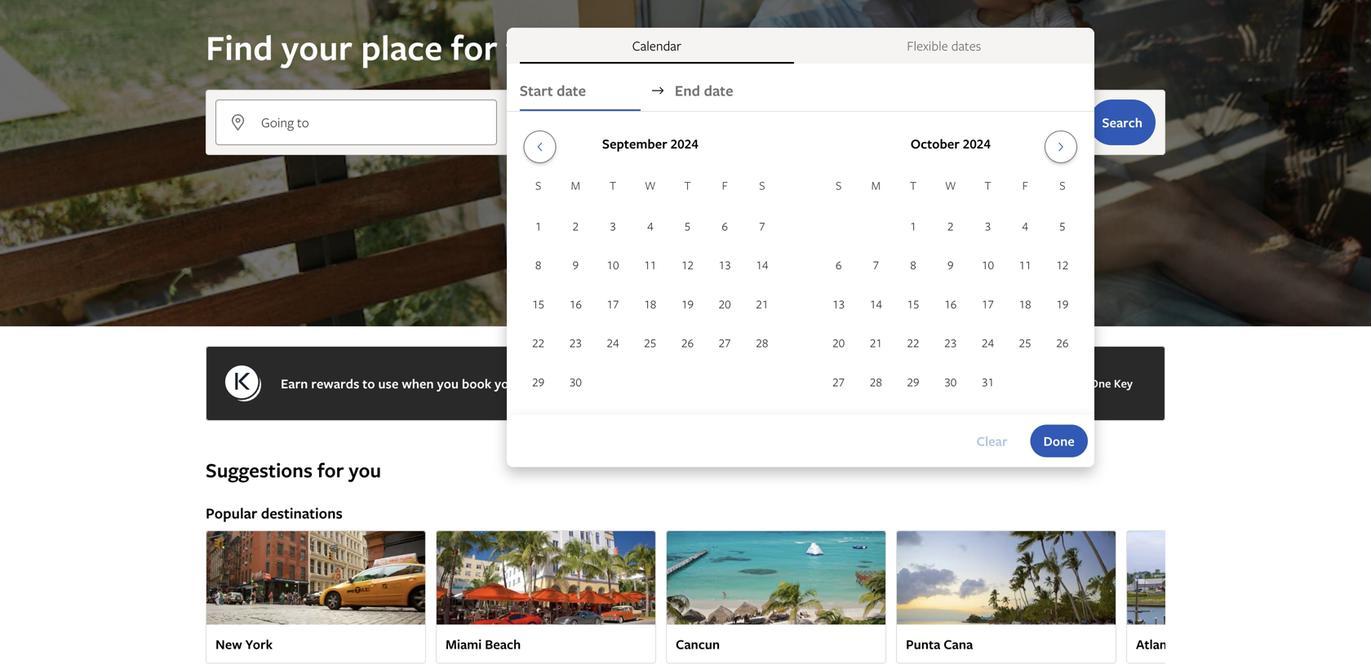 Task type: vqa. For each thing, say whether or not it's contained in the screenshot.


Task type: describe. For each thing, give the bounding box(es) containing it.
show previous card image
[[196, 591, 216, 604]]

previous month image
[[530, 140, 550, 154]]

1 horizontal spatial 27 button
[[820, 363, 858, 401]]

9 inside the october 2024 element
[[948, 257, 954, 273]]

1 vertical spatial for
[[318, 457, 344, 484]]

next
[[525, 375, 551, 393]]

16 button inside the october 2024 element
[[932, 285, 970, 323]]

tab list inside wizard "region"
[[507, 28, 1095, 64]]

9 inside september 2024 'element'
[[573, 257, 579, 273]]

2 12 button from the left
[[1044, 246, 1082, 284]]

october 2024
[[911, 135, 991, 153]]

start date button
[[520, 70, 641, 111]]

soho - tribeca which includes street scenes and a city image
[[206, 531, 426, 625]]

clear
[[977, 433, 1008, 450]]

2 t from the left
[[685, 178, 691, 193]]

16 inside september 2024 'element'
[[570, 296, 582, 312]]

1 horizontal spatial 21 button
[[858, 324, 895, 362]]

0 vertical spatial 20 button
[[707, 285, 744, 323]]

miami beach featuring a city and street scenes image
[[436, 531, 657, 625]]

date for start date
[[557, 80, 586, 100]]

bayahibe beach featuring a beach, a sunset and tropical scenes image
[[897, 531, 1117, 625]]

1 11 button from the left
[[632, 246, 669, 284]]

4 button for october 2024
[[1007, 207, 1044, 245]]

m for october 2024
[[872, 178, 881, 193]]

rewards
[[311, 375, 360, 393]]

3 t from the left
[[910, 178, 917, 193]]

1 vertical spatial 7 button
[[858, 246, 895, 284]]

2 24 button from the left
[[970, 324, 1007, 362]]

2024 for october 2024
[[963, 135, 991, 153]]

flexible dates link
[[807, 28, 1082, 64]]

1 vertical spatial 14 button
[[858, 285, 895, 323]]

2 button for october
[[932, 207, 970, 245]]

6 inside the october 2024 element
[[836, 257, 842, 273]]

new
[[216, 636, 242, 654]]

end date
[[675, 80, 734, 100]]

17 inside september 2024 'element'
[[607, 296, 619, 312]]

suggestions for you
[[206, 457, 381, 484]]

1 horizontal spatial 20
[[833, 335, 845, 351]]

popular
[[206, 503, 257, 523]]

17 inside the october 2024 element
[[982, 296, 995, 312]]

2 19 button from the left
[[1044, 285, 1082, 323]]

when
[[402, 375, 434, 393]]

clear button
[[964, 425, 1021, 458]]

flexible dates
[[907, 37, 982, 55]]

1 23 button from the left
[[557, 324, 595, 362]]

october
[[911, 135, 960, 153]]

atlantic
[[1137, 636, 1183, 654]]

15 for first the 15 button from the right
[[908, 296, 920, 312]]

october 2024 element
[[820, 176, 1082, 402]]

place
[[361, 24, 443, 71]]

1 horizontal spatial 20 button
[[820, 324, 858, 362]]

use
[[378, 375, 399, 393]]

your inside wizard "region"
[[282, 24, 353, 71]]

1 s from the left
[[536, 178, 542, 193]]

3 button for october 2024
[[970, 207, 1007, 245]]

16 inside the october 2024 element
[[945, 296, 957, 312]]

0 horizontal spatial 21 button
[[744, 285, 781, 323]]

12 inside the october 2024 element
[[1057, 257, 1069, 273]]

2 8 button from the left
[[895, 246, 932, 284]]

11 inside the october 2024 element
[[1020, 257, 1032, 273]]

f for october 2024
[[1023, 178, 1029, 193]]

30 for 30 'button' inside the the october 2024 element
[[945, 374, 957, 390]]

4 for october 2024
[[1023, 218, 1029, 234]]

2 s from the left
[[760, 178, 766, 193]]

16 button inside september 2024 'element'
[[557, 285, 595, 323]]

september 2024
[[602, 135, 699, 153]]

1 26 button from the left
[[669, 324, 707, 362]]

0 vertical spatial 7 button
[[744, 207, 781, 245]]

5 for september 2024
[[685, 218, 691, 234]]

7 for the bottom 7 button
[[873, 257, 880, 273]]

3 button for september 2024
[[595, 207, 632, 245]]

find
[[206, 24, 273, 71]]

dates
[[952, 37, 982, 55]]

3 for september 2024
[[610, 218, 616, 234]]

1 8 button from the left
[[520, 246, 557, 284]]

1 horizontal spatial 13 button
[[820, 285, 858, 323]]

cancun
[[676, 636, 720, 654]]

2 15 button from the left
[[895, 285, 932, 323]]

together
[[506, 24, 641, 71]]

atlantic city
[[1137, 636, 1209, 654]]

23 for 1st 23 button from the right
[[945, 335, 957, 351]]

1 15 button from the left
[[520, 285, 557, 323]]

18 for 1st 18 button from left
[[644, 296, 657, 312]]

beach
[[485, 636, 521, 654]]

recently viewed region
[[196, 431, 1176, 457]]

to
[[363, 375, 375, 393]]

1 horizontal spatial you
[[437, 375, 459, 393]]

13 for '13' button to the right
[[833, 296, 845, 312]]

26 inside september 2024 'element'
[[682, 335, 694, 351]]

12 inside september 2024 'element'
[[682, 257, 694, 273]]

6 inside september 2024 'element'
[[722, 218, 728, 234]]

next month image
[[1052, 140, 1072, 154]]

done
[[1044, 433, 1075, 450]]

calendar link
[[520, 28, 794, 64]]

29 inside september 2024 'element'
[[532, 374, 545, 390]]

1 vertical spatial 6 button
[[820, 246, 858, 284]]

1 10 button from the left
[[595, 246, 632, 284]]

miami beach
[[446, 636, 521, 654]]

flexible
[[907, 37, 949, 55]]

earn rewards to use when you book your next getaway on vrbo, expedia, and hotels.com
[[281, 375, 805, 393]]

10 for second 10 button from the right
[[607, 257, 619, 273]]

destinations
[[261, 503, 343, 523]]

vrbo,
[[625, 375, 657, 393]]

york
[[245, 636, 273, 654]]

september 2024 element
[[520, 176, 781, 402]]

1 horizontal spatial your
[[495, 375, 522, 393]]

popular destinations
[[206, 503, 343, 523]]

2 9 button from the left
[[932, 246, 970, 284]]

1 button for september 2024
[[520, 207, 557, 245]]

september
[[602, 135, 668, 153]]

22 for second '22' button
[[908, 335, 920, 351]]



Task type: locate. For each thing, give the bounding box(es) containing it.
5 button
[[669, 207, 707, 245], [1044, 207, 1082, 245]]

31
[[982, 374, 995, 390]]

21 inside september 2024 'element'
[[756, 296, 769, 312]]

24 inside the october 2024 element
[[982, 335, 995, 351]]

0 horizontal spatial f
[[722, 178, 728, 193]]

0 horizontal spatial 29
[[532, 374, 545, 390]]

0 horizontal spatial 25 button
[[632, 324, 669, 362]]

w
[[645, 178, 656, 193], [946, 178, 957, 193]]

1 vertical spatial 20
[[833, 335, 845, 351]]

10 for 1st 10 button from the right
[[982, 257, 995, 273]]

date inside button
[[704, 80, 734, 100]]

2 30 button from the left
[[932, 363, 970, 401]]

2
[[573, 218, 579, 234], [948, 218, 954, 234]]

wizard region
[[0, 0, 1372, 468]]

13 for left '13' button
[[719, 257, 731, 273]]

22 for 1st '22' button
[[532, 335, 545, 351]]

punta
[[906, 636, 941, 654]]

28 button
[[744, 324, 781, 362], [858, 363, 895, 401]]

2 25 button from the left
[[1007, 324, 1044, 362]]

27 inside the october 2024 element
[[833, 374, 845, 390]]

16
[[570, 296, 582, 312], [945, 296, 957, 312]]

1 9 button from the left
[[557, 246, 595, 284]]

0 horizontal spatial 16
[[570, 296, 582, 312]]

2 1 from the left
[[911, 218, 917, 234]]

30 left 31
[[945, 374, 957, 390]]

17
[[607, 296, 619, 312], [982, 296, 995, 312]]

1 f from the left
[[722, 178, 728, 193]]

2 2024 from the left
[[963, 135, 991, 153]]

0 horizontal spatial 3 button
[[595, 207, 632, 245]]

2 22 from the left
[[908, 335, 920, 351]]

1 horizontal spatial date
[[704, 80, 734, 100]]

1 19 from the left
[[682, 296, 694, 312]]

1 5 from the left
[[685, 218, 691, 234]]

1 horizontal spatial 12 button
[[1044, 246, 1082, 284]]

0 horizontal spatial 15
[[532, 296, 545, 312]]

1 25 from the left
[[644, 335, 657, 351]]

0 horizontal spatial 14
[[756, 257, 769, 273]]

6 button
[[707, 207, 744, 245], [820, 246, 858, 284]]

0 horizontal spatial 30 button
[[557, 363, 595, 401]]

2 8 from the left
[[911, 257, 917, 273]]

28 inside the october 2024 element
[[870, 374, 883, 390]]

1 12 button from the left
[[669, 246, 707, 284]]

1 horizontal spatial 19 button
[[1044, 285, 1082, 323]]

0 vertical spatial 13 button
[[707, 246, 744, 284]]

1 horizontal spatial 11
[[1020, 257, 1032, 273]]

1 vertical spatial 6
[[836, 257, 842, 273]]

0 horizontal spatial 4
[[648, 218, 654, 234]]

t down september 2024
[[685, 178, 691, 193]]

20
[[719, 296, 731, 312], [833, 335, 845, 351]]

1 vertical spatial 7
[[873, 257, 880, 273]]

4 button
[[632, 207, 669, 245], [1007, 207, 1044, 245]]

2 3 button from the left
[[970, 207, 1007, 245]]

0 vertical spatial 14
[[756, 257, 769, 273]]

w for september
[[645, 178, 656, 193]]

17 up on
[[607, 296, 619, 312]]

2 29 button from the left
[[895, 363, 932, 401]]

24 for first 24 button from left
[[607, 335, 619, 351]]

date inside button
[[557, 80, 586, 100]]

1 horizontal spatial 1
[[911, 218, 917, 234]]

getaway
[[554, 375, 603, 393]]

29 left 31
[[908, 374, 920, 390]]

on
[[606, 375, 621, 393]]

2 18 from the left
[[1020, 296, 1032, 312]]

17 up 31
[[982, 296, 995, 312]]

5 for october 2024
[[1060, 218, 1066, 234]]

1 horizontal spatial 4 button
[[1007, 207, 1044, 245]]

26 inside the october 2024 element
[[1057, 335, 1069, 351]]

0 horizontal spatial 6 button
[[707, 207, 744, 245]]

27 up and
[[719, 335, 731, 351]]

5 inside september 2024 'element'
[[685, 218, 691, 234]]

7 inside september 2024 'element'
[[760, 218, 766, 234]]

3 button
[[595, 207, 632, 245], [970, 207, 1007, 245]]

0 horizontal spatial 17 button
[[595, 285, 632, 323]]

19 button
[[669, 285, 707, 323], [1044, 285, 1082, 323]]

13 inside the october 2024 element
[[833, 296, 845, 312]]

19 inside september 2024 'element'
[[682, 296, 694, 312]]

0 horizontal spatial 21
[[756, 296, 769, 312]]

23 inside september 2024 'element'
[[570, 335, 582, 351]]

t down the october
[[910, 178, 917, 193]]

t
[[610, 178, 617, 193], [685, 178, 691, 193], [910, 178, 917, 193], [985, 178, 992, 193]]

2 17 button from the left
[[970, 285, 1007, 323]]

date right start
[[557, 80, 586, 100]]

2 12 from the left
[[1057, 257, 1069, 273]]

cancun which includes a sandy beach, landscape views and general coastal views image
[[666, 531, 887, 625]]

w down the 'october 2024' on the right of page
[[946, 178, 957, 193]]

22 inside september 2024 'element'
[[532, 335, 545, 351]]

1 10 from the left
[[607, 257, 619, 273]]

0 horizontal spatial you
[[349, 457, 381, 484]]

1
[[536, 218, 542, 234], [911, 218, 917, 234]]

2 date from the left
[[704, 80, 734, 100]]

25 button
[[632, 324, 669, 362], [1007, 324, 1044, 362]]

25
[[644, 335, 657, 351], [1020, 335, 1032, 351]]

1 vertical spatial 28 button
[[858, 363, 895, 401]]

1 16 from the left
[[570, 296, 582, 312]]

30
[[570, 374, 582, 390], [945, 374, 957, 390]]

2 11 from the left
[[1020, 257, 1032, 273]]

29 button left 31
[[895, 363, 932, 401]]

18 inside september 2024 'element'
[[644, 296, 657, 312]]

24 button
[[595, 324, 632, 362], [970, 324, 1007, 362]]

2 5 from the left
[[1060, 218, 1066, 234]]

application containing september 2024
[[520, 124, 1082, 402]]

1 horizontal spatial 8 button
[[895, 246, 932, 284]]

14 inside the october 2024 element
[[870, 296, 883, 312]]

13 inside september 2024 'element'
[[719, 257, 731, 273]]

24 up on
[[607, 335, 619, 351]]

19 inside the october 2024 element
[[1057, 296, 1069, 312]]

22
[[532, 335, 545, 351], [908, 335, 920, 351]]

0 horizontal spatial date
[[557, 80, 586, 100]]

17 button up 31 button
[[970, 285, 1007, 323]]

0 horizontal spatial 8
[[536, 257, 542, 273]]

21
[[756, 296, 769, 312], [870, 335, 883, 351]]

0 horizontal spatial 25
[[644, 335, 657, 351]]

1 horizontal spatial 24
[[982, 335, 995, 351]]

suggestions
[[206, 457, 313, 484]]

1 vertical spatial 14
[[870, 296, 883, 312]]

1 horizontal spatial 5
[[1060, 218, 1066, 234]]

8 inside the october 2024 element
[[911, 257, 917, 273]]

0 horizontal spatial 10 button
[[595, 246, 632, 284]]

3 inside september 2024 'element'
[[610, 218, 616, 234]]

1 horizontal spatial 14 button
[[858, 285, 895, 323]]

9 button
[[557, 246, 595, 284], [932, 246, 970, 284]]

1 horizontal spatial for
[[451, 24, 498, 71]]

13
[[719, 257, 731, 273], [833, 296, 845, 312]]

1 for october 2024
[[911, 218, 917, 234]]

1 horizontal spatial 17 button
[[970, 285, 1007, 323]]

1 inside the october 2024 element
[[911, 218, 917, 234]]

2 11 button from the left
[[1007, 246, 1044, 284]]

2 1 button from the left
[[895, 207, 932, 245]]

27 inside september 2024 'element'
[[719, 335, 731, 351]]

end date button
[[675, 70, 796, 111]]

22 inside the october 2024 element
[[908, 335, 920, 351]]

application
[[520, 124, 1082, 402]]

2 23 from the left
[[945, 335, 957, 351]]

2 15 from the left
[[908, 296, 920, 312]]

1 horizontal spatial 25 button
[[1007, 324, 1044, 362]]

1 15 from the left
[[532, 296, 545, 312]]

tab list
[[507, 28, 1095, 64]]

1 18 button from the left
[[632, 285, 669, 323]]

16 button
[[557, 285, 595, 323], [932, 285, 970, 323]]

miami
[[446, 636, 482, 654]]

start
[[520, 80, 553, 100]]

1 2024 from the left
[[671, 135, 699, 153]]

30 button left 31
[[932, 363, 970, 401]]

30 button inside september 2024 'element'
[[557, 363, 595, 401]]

for right the place
[[451, 24, 498, 71]]

f inside the october 2024 element
[[1023, 178, 1029, 193]]

27 for the rightmost 27 button
[[833, 374, 845, 390]]

1 vertical spatial you
[[349, 457, 381, 484]]

new york
[[216, 636, 273, 654]]

1 horizontal spatial 12
[[1057, 257, 1069, 273]]

1 button
[[520, 207, 557, 245], [895, 207, 932, 245]]

0 horizontal spatial 12
[[682, 257, 694, 273]]

1 26 from the left
[[682, 335, 694, 351]]

18 for 2nd 18 button from the left
[[1020, 296, 1032, 312]]

1 2 from the left
[[573, 218, 579, 234]]

8 inside september 2024 'element'
[[536, 257, 542, 273]]

27 for the left 27 button
[[719, 335, 731, 351]]

29 left getaway
[[532, 374, 545, 390]]

t down september
[[610, 178, 617, 193]]

1 inside september 2024 'element'
[[536, 218, 542, 234]]

1 22 button from the left
[[520, 324, 557, 362]]

1 3 from the left
[[610, 218, 616, 234]]

3 for october 2024
[[985, 218, 991, 234]]

14 button
[[744, 246, 781, 284], [858, 285, 895, 323]]

1 1 from the left
[[536, 218, 542, 234]]

2 3 from the left
[[985, 218, 991, 234]]

1 horizontal spatial 1 button
[[895, 207, 932, 245]]

2 for october
[[948, 218, 954, 234]]

0 horizontal spatial m
[[571, 178, 581, 193]]

1 17 button from the left
[[595, 285, 632, 323]]

5 inside the october 2024 element
[[1060, 218, 1066, 234]]

1 m from the left
[[571, 178, 581, 193]]

2 4 button from the left
[[1007, 207, 1044, 245]]

1 24 from the left
[[607, 335, 619, 351]]

24
[[607, 335, 619, 351], [982, 335, 995, 351]]

done button
[[1031, 425, 1088, 458]]

1 horizontal spatial 25
[[1020, 335, 1032, 351]]

0 vertical spatial 20
[[719, 296, 731, 312]]

tab list containing calendar
[[507, 28, 1095, 64]]

search button
[[1090, 100, 1156, 145]]

2 4 from the left
[[1023, 218, 1029, 234]]

19 for second '19' button from right
[[682, 296, 694, 312]]

30 left on
[[570, 374, 582, 390]]

30 button inside the october 2024 element
[[932, 363, 970, 401]]

24 inside september 2024 'element'
[[607, 335, 619, 351]]

2 button for september
[[557, 207, 595, 245]]

4 t from the left
[[985, 178, 992, 193]]

23 button up 31 button
[[932, 324, 970, 362]]

1 horizontal spatial m
[[872, 178, 881, 193]]

you
[[437, 375, 459, 393], [349, 457, 381, 484]]

1 horizontal spatial 5 button
[[1044, 207, 1082, 245]]

1 22 from the left
[[532, 335, 545, 351]]

0 horizontal spatial 16 button
[[557, 285, 595, 323]]

1 horizontal spatial 24 button
[[970, 324, 1007, 362]]

0 vertical spatial 21 button
[[744, 285, 781, 323]]

30 button left on
[[557, 363, 595, 401]]

15 inside september 2024 'element'
[[532, 296, 545, 312]]

14 for bottommost 14 button
[[870, 296, 883, 312]]

application inside wizard "region"
[[520, 124, 1082, 402]]

21 inside the october 2024 element
[[870, 335, 883, 351]]

punta cana
[[906, 636, 973, 654]]

2 22 button from the left
[[895, 324, 932, 362]]

2 10 from the left
[[982, 257, 995, 273]]

28 inside september 2024 'element'
[[756, 335, 769, 351]]

your left "next"
[[495, 375, 522, 393]]

31 button
[[970, 363, 1007, 401]]

atlantic city aquarium which includes a marina, boating and a coastal town image
[[1127, 531, 1347, 625]]

for inside wizard "region"
[[451, 24, 498, 71]]

w down september 2024
[[645, 178, 656, 193]]

2 16 from the left
[[945, 296, 957, 312]]

end
[[675, 80, 701, 100]]

29 button
[[520, 363, 557, 401], [895, 363, 932, 401]]

1 t from the left
[[610, 178, 617, 193]]

4 s from the left
[[1060, 178, 1066, 193]]

0 horizontal spatial 5 button
[[669, 207, 707, 245]]

w for october
[[946, 178, 957, 193]]

0 horizontal spatial 22 button
[[520, 324, 557, 362]]

2024 right september
[[671, 135, 699, 153]]

0 horizontal spatial 28 button
[[744, 324, 781, 362]]

0 horizontal spatial 11 button
[[632, 246, 669, 284]]

7 for topmost 7 button
[[760, 218, 766, 234]]

24 button up on
[[595, 324, 632, 362]]

1 18 from the left
[[644, 296, 657, 312]]

1 11 from the left
[[644, 257, 657, 273]]

1 30 from the left
[[570, 374, 582, 390]]

28
[[756, 335, 769, 351], [870, 374, 883, 390]]

0 horizontal spatial 14 button
[[744, 246, 781, 284]]

0 horizontal spatial 7 button
[[744, 207, 781, 245]]

start date
[[520, 80, 586, 100]]

date
[[557, 80, 586, 100], [704, 80, 734, 100]]

t down the 'october 2024' on the right of page
[[985, 178, 992, 193]]

1 2 button from the left
[[557, 207, 595, 245]]

your right find
[[282, 24, 353, 71]]

your
[[282, 24, 353, 71], [495, 375, 522, 393]]

1 vertical spatial 20 button
[[820, 324, 858, 362]]

22 button
[[520, 324, 557, 362], [895, 324, 932, 362]]

1 4 button from the left
[[632, 207, 669, 245]]

0 horizontal spatial 13 button
[[707, 246, 744, 284]]

0 vertical spatial 6 button
[[707, 207, 744, 245]]

2024
[[671, 135, 699, 153], [963, 135, 991, 153]]

15 for first the 15 button from the left
[[532, 296, 545, 312]]

calendar
[[633, 37, 682, 55]]

2 5 button from the left
[[1044, 207, 1082, 245]]

0 horizontal spatial 3
[[610, 218, 616, 234]]

11
[[644, 257, 657, 273], [1020, 257, 1032, 273]]

m for september 2024
[[571, 178, 581, 193]]

2 f from the left
[[1023, 178, 1029, 193]]

f inside september 2024 'element'
[[722, 178, 728, 193]]

19
[[682, 296, 694, 312], [1057, 296, 1069, 312]]

1 date from the left
[[557, 80, 586, 100]]

1 3 button from the left
[[595, 207, 632, 245]]

2 9 from the left
[[948, 257, 954, 273]]

1 horizontal spatial 29 button
[[895, 363, 932, 401]]

4 button for september 2024
[[632, 207, 669, 245]]

30 inside the october 2024 element
[[945, 374, 957, 390]]

2 16 button from the left
[[932, 285, 970, 323]]

30 inside september 2024 'element'
[[570, 374, 582, 390]]

1 4 from the left
[[648, 218, 654, 234]]

1 horizontal spatial 22
[[908, 335, 920, 351]]

18
[[644, 296, 657, 312], [1020, 296, 1032, 312]]

expedia,
[[660, 375, 709, 393]]

15
[[532, 296, 545, 312], [908, 296, 920, 312]]

7
[[760, 218, 766, 234], [873, 257, 880, 273]]

date right end
[[704, 80, 734, 100]]

2 10 button from the left
[[970, 246, 1007, 284]]

15 inside the october 2024 element
[[908, 296, 920, 312]]

1 button for october 2024
[[895, 207, 932, 245]]

14 for topmost 14 button
[[756, 257, 769, 273]]

2 2 button from the left
[[932, 207, 970, 245]]

25 inside the october 2024 element
[[1020, 335, 1032, 351]]

6
[[722, 218, 728, 234], [836, 257, 842, 273]]

0 horizontal spatial 28
[[756, 335, 769, 351]]

17 button
[[595, 285, 632, 323], [970, 285, 1007, 323]]

25 button up vrbo,
[[632, 324, 669, 362]]

2024 for september 2024
[[671, 135, 699, 153]]

and
[[713, 375, 734, 393]]

date for end date
[[704, 80, 734, 100]]

0 vertical spatial 14 button
[[744, 246, 781, 284]]

2 19 from the left
[[1057, 296, 1069, 312]]

cana
[[944, 636, 973, 654]]

1 horizontal spatial 21
[[870, 335, 883, 351]]

23 inside the october 2024 element
[[945, 335, 957, 351]]

1 1 button from the left
[[520, 207, 557, 245]]

0 horizontal spatial 9 button
[[557, 246, 595, 284]]

1 29 from the left
[[532, 374, 545, 390]]

11 inside september 2024 'element'
[[644, 257, 657, 273]]

1 30 button from the left
[[557, 363, 595, 401]]

3
[[610, 218, 616, 234], [985, 218, 991, 234]]

0 horizontal spatial 27 button
[[707, 324, 744, 362]]

find your place for together
[[206, 24, 641, 71]]

2 for september
[[573, 218, 579, 234]]

0 horizontal spatial 22
[[532, 335, 545, 351]]

1 horizontal spatial 3
[[985, 218, 991, 234]]

7 inside the october 2024 element
[[873, 257, 880, 273]]

23 for first 23 button
[[570, 335, 582, 351]]

1 25 button from the left
[[632, 324, 669, 362]]

2 26 from the left
[[1057, 335, 1069, 351]]

0 horizontal spatial 20 button
[[707, 285, 744, 323]]

8
[[536, 257, 542, 273], [911, 257, 917, 273]]

0 vertical spatial 27
[[719, 335, 731, 351]]

24 button up 31 button
[[970, 324, 1007, 362]]

30 for 30 'button' in the september 2024 'element'
[[570, 374, 582, 390]]

hotels.com
[[738, 375, 805, 393]]

1 horizontal spatial 16 button
[[932, 285, 970, 323]]

19 for second '19' button
[[1057, 296, 1069, 312]]

0 vertical spatial 21
[[756, 296, 769, 312]]

18 inside the october 2024 element
[[1020, 296, 1032, 312]]

1 horizontal spatial 23 button
[[932, 324, 970, 362]]

1 19 button from the left
[[669, 285, 707, 323]]

0 horizontal spatial 17
[[607, 296, 619, 312]]

2 24 from the left
[[982, 335, 995, 351]]

28 button inside september 2024 'element'
[[744, 324, 781, 362]]

m inside the october 2024 element
[[872, 178, 881, 193]]

m inside 'element'
[[571, 178, 581, 193]]

2 18 button from the left
[[1007, 285, 1044, 323]]

3 s from the left
[[836, 178, 842, 193]]

17 button up on
[[595, 285, 632, 323]]

1 vertical spatial 21
[[870, 335, 883, 351]]

2 30 from the left
[[945, 374, 957, 390]]

2 button
[[557, 207, 595, 245], [932, 207, 970, 245]]

0 vertical spatial 13
[[719, 257, 731, 273]]

directional image
[[651, 83, 665, 98]]

20 inside 'element'
[[719, 296, 731, 312]]

0 horizontal spatial 19 button
[[669, 285, 707, 323]]

10 inside the october 2024 element
[[982, 257, 995, 273]]

1 29 button from the left
[[520, 363, 557, 401]]

1 8 from the left
[[536, 257, 542, 273]]

27 button
[[707, 324, 744, 362], [820, 363, 858, 401]]

2 23 button from the left
[[932, 324, 970, 362]]

0 horizontal spatial 30
[[570, 374, 582, 390]]

0 horizontal spatial 5
[[685, 218, 691, 234]]

1 17 from the left
[[607, 296, 619, 312]]

29 inside the october 2024 element
[[908, 374, 920, 390]]

earn
[[281, 375, 308, 393]]

f
[[722, 178, 728, 193], [1023, 178, 1029, 193]]

27 button right hotels.com
[[820, 363, 858, 401]]

w inside september 2024 'element'
[[645, 178, 656, 193]]

10 inside september 2024 'element'
[[607, 257, 619, 273]]

0 horizontal spatial 26
[[682, 335, 694, 351]]

f for september 2024
[[722, 178, 728, 193]]

25 inside september 2024 'element'
[[644, 335, 657, 351]]

0 horizontal spatial 23 button
[[557, 324, 595, 362]]

1 24 button from the left
[[595, 324, 632, 362]]

1 23 from the left
[[570, 335, 582, 351]]

1 horizontal spatial 6
[[836, 257, 842, 273]]

1 vertical spatial 21 button
[[858, 324, 895, 362]]

city
[[1186, 636, 1209, 654]]

2 2 from the left
[[948, 218, 954, 234]]

1 horizontal spatial 7
[[873, 257, 880, 273]]

2 29 from the left
[[908, 374, 920, 390]]

5 button for october 2024
[[1044, 207, 1082, 245]]

show next card image
[[1156, 591, 1176, 604]]

2 25 from the left
[[1020, 335, 1032, 351]]

1 vertical spatial 27 button
[[820, 363, 858, 401]]

2 inside 'element'
[[573, 218, 579, 234]]

search
[[1103, 114, 1143, 131]]

2 m from the left
[[872, 178, 881, 193]]

30 button
[[557, 363, 595, 401], [932, 363, 970, 401]]

15 button
[[520, 285, 557, 323], [895, 285, 932, 323]]

1 vertical spatial 28
[[870, 374, 883, 390]]

29 button right book at the bottom left of the page
[[520, 363, 557, 401]]

1 9 from the left
[[573, 257, 579, 273]]

23
[[570, 335, 582, 351], [945, 335, 957, 351]]

27 button up and
[[707, 324, 744, 362]]

1 5 button from the left
[[669, 207, 707, 245]]

1 w from the left
[[645, 178, 656, 193]]

w inside the october 2024 element
[[946, 178, 957, 193]]

book
[[462, 375, 492, 393]]

2 26 button from the left
[[1044, 324, 1082, 362]]

4 for september 2024
[[648, 218, 654, 234]]

13 button
[[707, 246, 744, 284], [820, 285, 858, 323]]

0 horizontal spatial 1
[[536, 218, 542, 234]]

0 horizontal spatial 19
[[682, 296, 694, 312]]

1 vertical spatial 27
[[833, 374, 845, 390]]

3 inside the october 2024 element
[[985, 218, 991, 234]]

24 for 2nd 24 button from left
[[982, 335, 995, 351]]

27
[[719, 335, 731, 351], [833, 374, 845, 390]]

0 horizontal spatial 29 button
[[520, 363, 557, 401]]

4 inside 'element'
[[648, 218, 654, 234]]

23 button up getaway
[[557, 324, 595, 362]]

for up destinations
[[318, 457, 344, 484]]

25 button up 31 button
[[1007, 324, 1044, 362]]

24 up 31
[[982, 335, 995, 351]]

18 button
[[632, 285, 669, 323], [1007, 285, 1044, 323]]

27 right hotels.com
[[833, 374, 845, 390]]

2 w from the left
[[946, 178, 957, 193]]

1 16 button from the left
[[557, 285, 595, 323]]

0 horizontal spatial 27
[[719, 335, 731, 351]]

s
[[536, 178, 542, 193], [760, 178, 766, 193], [836, 178, 842, 193], [1060, 178, 1066, 193]]

m
[[571, 178, 581, 193], [872, 178, 881, 193]]

2024 right the october
[[963, 135, 991, 153]]

10
[[607, 257, 619, 273], [982, 257, 995, 273]]

1 for september 2024
[[536, 218, 542, 234]]

5 button for september 2024
[[669, 207, 707, 245]]

1 horizontal spatial 2024
[[963, 135, 991, 153]]

14 inside september 2024 'element'
[[756, 257, 769, 273]]



